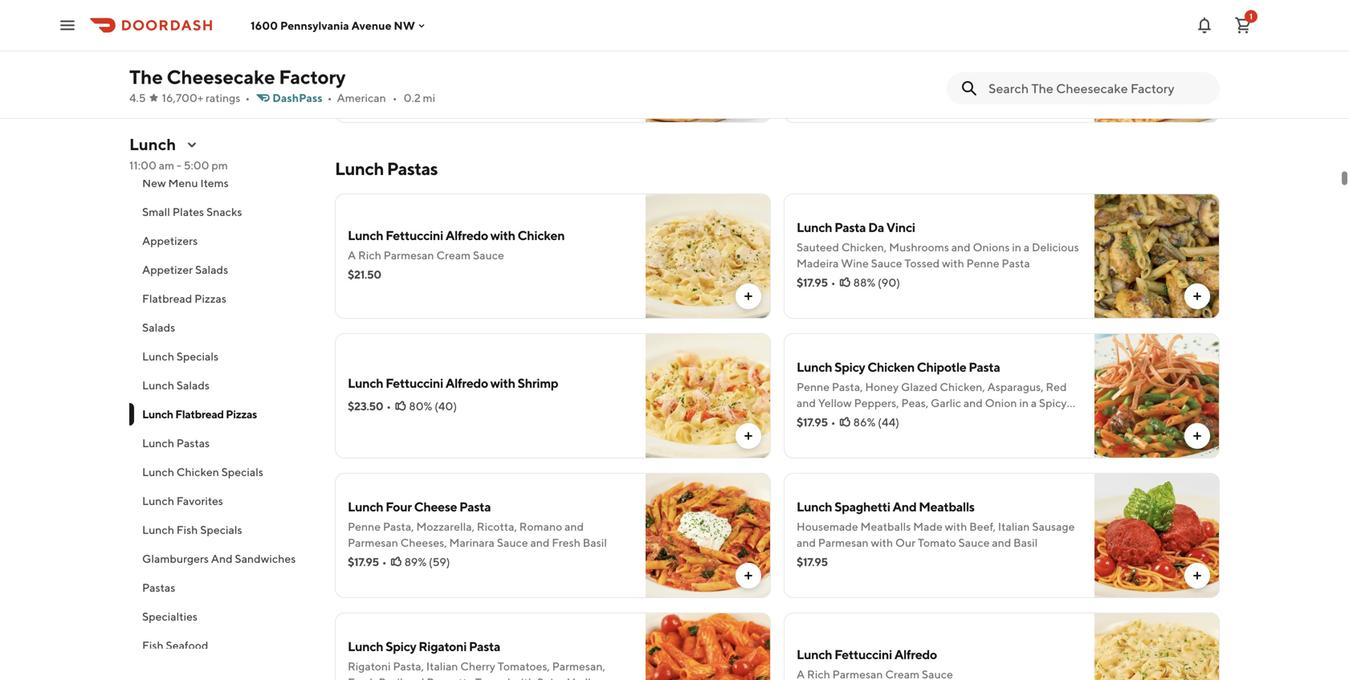 Task type: locate. For each thing, give the bounding box(es) containing it.
specials down lunch favorites button
[[200, 523, 242, 537]]

and down lunch fish specials button
[[211, 552, 233, 566]]

and inside lunch pasta da vinci sauteed chicken, mushrooms and onions in a delicious madeira wine sauce tossed with penne pasta
[[952, 241, 971, 254]]

0 horizontal spatial chicken,
[[842, 241, 887, 254]]

bacon,
[[937, 45, 972, 58]]

1 vertical spatial $17.95 •
[[797, 416, 836, 429]]

chicken, up the wine
[[842, 241, 887, 254]]

and down housemade
[[797, 536, 816, 550]]

1 horizontal spatial meatballs
[[919, 499, 975, 515]]

pasta, inside lunch four cheese pasta penne pasta, mozzarella, ricotta, romano and parmesan cheeses, marinara sauce and fresh basil
[[383, 520, 414, 533]]

1 items, open order cart image
[[1234, 16, 1253, 35]]

0 horizontal spatial basil
[[379, 676, 403, 681]]

1 vertical spatial chipotle
[[797, 413, 842, 426]]

specials for chicken
[[221, 466, 264, 479]]

0 horizontal spatial chicken
[[177, 466, 219, 479]]

pasta, up the yellow
[[832, 380, 863, 394]]

2 vertical spatial chicken
[[177, 466, 219, 479]]

0 vertical spatial italian
[[797, 45, 829, 58]]

factory
[[279, 65, 346, 88]]

lunch spicy chicken chipotle pasta penne pasta, honey glazed chicken, asparagus, red and yellow peppers, peas, garlic and onion in a spicy chipotle parmesan cream sauce
[[797, 360, 1067, 426]]

$17.95 for lunch pasta da vinci
[[797, 276, 828, 289]]

american
[[337, 91, 386, 104]]

salads inside the appetizer salads button
[[195, 263, 228, 276]]

• right $23.50
[[387, 400, 391, 413]]

1 vertical spatial mozzarella,
[[416, 520, 475, 533]]

1 vertical spatial meatballs
[[861, 520, 911, 533]]

lunch fettuccini alfredo
[[797, 647, 937, 662]]

1 vertical spatial italian
[[999, 520, 1030, 533]]

0 horizontal spatial sausage,
[[406, 45, 452, 58]]

0 vertical spatial pasta,
[[832, 380, 863, 394]]

0 horizontal spatial honey
[[866, 380, 899, 394]]

0 vertical spatial and
[[893, 499, 917, 515]]

alfredo inside lunch fettuccini alfredo with chicken a rich parmesan cream sauce $21.50
[[446, 228, 488, 243]]

alfredo for shrimp
[[446, 376, 488, 391]]

chipotle down the yellow
[[797, 413, 842, 426]]

and left "pancetta"
[[405, 676, 425, 681]]

2 horizontal spatial chicken
[[868, 360, 915, 375]]

1 vertical spatial specials
[[221, 466, 264, 479]]

flatbread
[[472, 24, 527, 39], [142, 292, 192, 305], [175, 408, 224, 421]]

fettuccini inside lunch fettuccini alfredo with chicken a rich parmesan cream sauce $21.50
[[386, 228, 443, 243]]

0 horizontal spatial italian
[[426, 660, 458, 673]]

tomato
[[427, 61, 466, 74], [918, 536, 957, 550]]

1 horizontal spatial tossed
[[905, 257, 940, 270]]

1 horizontal spatial lunch pastas
[[335, 158, 438, 179]]

$17.95 down madeira at the right top of the page
[[797, 276, 828, 289]]

lunch the everything flatbread pizza image
[[646, 0, 771, 123]]

2 vertical spatial fettuccini
[[835, 647, 893, 662]]

1 vertical spatial tomato
[[918, 536, 957, 550]]

onions
[[973, 241, 1010, 254]]

$17.95 • down the yellow
[[797, 416, 836, 429]]

0 horizontal spatial cream
[[437, 249, 471, 262]]

pizzas inside button
[[195, 292, 227, 305]]

chipotle up glazed
[[917, 360, 967, 375]]

1 horizontal spatial basil
[[583, 536, 607, 550]]

tossed down cherry at the left bottom of page
[[475, 676, 511, 681]]

flatbread up onions,
[[472, 24, 527, 39]]

specials inside lunch chicken specials button
[[221, 466, 264, 479]]

with inside the italian sausage, pepperoni, bacon, and calabrian chiles with mozzarella, vodka sauce, parmesan and honey
[[797, 61, 819, 74]]

• down madeira at the right top of the page
[[831, 276, 836, 289]]

0 vertical spatial tossed
[[905, 257, 940, 270]]

lunch fettuccini alfredo with shrimp image
[[646, 333, 771, 459]]

1 horizontal spatial fresh
[[552, 536, 581, 550]]

parmesan
[[953, 61, 1004, 74], [384, 249, 434, 262], [844, 413, 895, 426], [348, 536, 398, 550], [819, 536, 869, 550]]

pizzas
[[195, 292, 227, 305], [226, 408, 257, 421]]

2 vertical spatial $17.95 •
[[348, 556, 387, 569]]

0 horizontal spatial chipotle
[[797, 413, 842, 426]]

0 vertical spatial a
[[1024, 241, 1030, 254]]

0 vertical spatial pastas
[[387, 158, 438, 179]]

flatbread inside lunch the everything flatbread pizza pepperoni, sausage, peppers, onions, mushrooms, mozzarella and tomato sauce
[[472, 24, 527, 39]]

2 horizontal spatial pastas
[[387, 158, 438, 179]]

0 horizontal spatial lunch pastas
[[142, 437, 210, 450]]

chiles
[[1048, 45, 1080, 58]]

lunch the everything flatbread pizza pepperoni, sausage, peppers, onions, mushrooms, mozzarella and tomato sauce
[[348, 24, 606, 74]]

add item to cart image for pasta
[[742, 570, 755, 582]]

$17.95 • down madeira at the right top of the page
[[797, 276, 836, 289]]

everything
[[407, 24, 469, 39]]

and right bacon, on the top right
[[974, 45, 994, 58]]

lunch pastas down american • 0.2 mi
[[335, 158, 438, 179]]

chicken, inside the lunch spicy chicken chipotle pasta penne pasta, honey glazed chicken, asparagus, red and yellow peppers, peas, garlic and onion in a spicy chipotle parmesan cream sauce
[[940, 380, 986, 394]]

sauce inside lunch the everything flatbread pizza pepperoni, sausage, peppers, onions, mushrooms, mozzarella and tomato sauce
[[468, 61, 499, 74]]

and left onions at the right top
[[952, 241, 971, 254]]

garlic
[[931, 396, 962, 410]]

tossed down mushrooms
[[905, 257, 940, 270]]

$17.95 •
[[797, 276, 836, 289], [797, 416, 836, 429], [348, 556, 387, 569]]

fish seafood
[[142, 639, 208, 652]]

2 horizontal spatial italian
[[999, 520, 1030, 533]]

yellow
[[819, 396, 852, 410]]

1 vertical spatial honey
[[866, 380, 899, 394]]

basil inside lunch four cheese pasta penne pasta, mozzarella, ricotta, romano and parmesan cheeses, marinara sauce and fresh basil
[[583, 536, 607, 550]]

1 vertical spatial salads
[[142, 321, 175, 334]]

2 vertical spatial penne
[[348, 520, 381, 533]]

1 horizontal spatial pepperoni,
[[879, 45, 935, 58]]

marinara
[[449, 536, 495, 550]]

rich
[[358, 249, 382, 262]]

sauce inside lunch fettuccini alfredo with chicken a rich parmesan cream sauce $21.50
[[473, 249, 504, 262]]

pasta, down the four
[[383, 520, 414, 533]]

lunch favorites
[[142, 495, 223, 508]]

0 vertical spatial rigatoni
[[419, 639, 467, 654]]

pasta, left cherry at the left bottom of page
[[393, 660, 424, 673]]

salads for appetizer salads
[[195, 263, 228, 276]]

1 horizontal spatial chicken
[[518, 228, 565, 243]]

1 vertical spatial pasta,
[[383, 520, 414, 533]]

1 horizontal spatial peppers,
[[855, 396, 900, 410]]

• left 89%
[[382, 556, 387, 569]]

salads inside salads button
[[142, 321, 175, 334]]

0 horizontal spatial and
[[211, 552, 233, 566]]

flatbread down the appetizer
[[142, 292, 192, 305]]

0.2
[[404, 91, 421, 104]]

0 vertical spatial peppers,
[[454, 45, 499, 58]]

1 horizontal spatial pastas
[[177, 437, 210, 450]]

parmesan down bacon, on the top right
[[953, 61, 1004, 74]]

•
[[245, 91, 250, 104], [328, 91, 332, 104], [393, 91, 397, 104], [831, 276, 836, 289], [387, 400, 391, 413], [831, 416, 836, 429], [382, 556, 387, 569]]

peppers, inside the lunch spicy chicken chipotle pasta penne pasta, honey glazed chicken, asparagus, red and yellow peppers, peas, garlic and onion in a spicy chipotle parmesan cream sauce
[[855, 396, 900, 410]]

meatballs
[[919, 499, 975, 515], [861, 520, 911, 533]]

specials inside lunch fish specials button
[[200, 523, 242, 537]]

specials
[[177, 350, 219, 363], [221, 466, 264, 479], [200, 523, 242, 537]]

1 vertical spatial in
[[1020, 396, 1029, 410]]

pastas up specialties
[[142, 581, 175, 595]]

89% (59)
[[405, 556, 450, 569]]

and
[[974, 45, 994, 58], [406, 61, 425, 74], [1006, 61, 1025, 74], [952, 241, 971, 254], [797, 396, 816, 410], [964, 396, 983, 410], [565, 520, 584, 533], [531, 536, 550, 550], [797, 536, 816, 550], [992, 536, 1012, 550], [405, 676, 425, 681]]

honey up '86% (44)'
[[866, 380, 899, 394]]

american • 0.2 mi
[[337, 91, 436, 104]]

and inside button
[[211, 552, 233, 566]]

0 vertical spatial in
[[1013, 241, 1022, 254]]

0 horizontal spatial tossed
[[475, 676, 511, 681]]

mozzarella, inside lunch four cheese pasta penne pasta, mozzarella, ricotta, romano and parmesan cheeses, marinara sauce and fresh basil
[[416, 520, 475, 533]]

specials inside lunch specials button
[[177, 350, 219, 363]]

0 vertical spatial fettuccini
[[386, 228, 443, 243]]

• left 0.2
[[393, 91, 397, 104]]

pasta, for rigatoni
[[393, 660, 424, 673]]

2 vertical spatial italian
[[426, 660, 458, 673]]

penne
[[967, 257, 1000, 270], [797, 380, 830, 394], [348, 520, 381, 533]]

add item to cart image
[[1191, 94, 1204, 107], [742, 290, 755, 303], [742, 430, 755, 443], [1191, 430, 1204, 443], [742, 570, 755, 582], [1191, 570, 1204, 582]]

pastas inside button
[[177, 437, 210, 450]]

a inside the lunch spicy chicken chipotle pasta penne pasta, honey glazed chicken, asparagus, red and yellow peppers, peas, garlic and onion in a spicy chipotle parmesan cream sauce
[[1031, 396, 1037, 410]]

peppers, up '86% (44)'
[[855, 396, 900, 410]]

parmesan down housemade
[[819, 536, 869, 550]]

appetizer salads button
[[129, 255, 316, 284]]

lunch pasta da vinci sauteed chicken, mushrooms and onions in a delicious madeira wine sauce tossed with penne pasta
[[797, 220, 1080, 270]]

86%
[[854, 416, 876, 429]]

0 vertical spatial fish
[[177, 523, 198, 537]]

small plates snacks
[[142, 205, 242, 219]]

0 horizontal spatial peppers,
[[454, 45, 499, 58]]

$17.95 down the yellow
[[797, 416, 828, 429]]

2 pepperoni, from the left
[[879, 45, 935, 58]]

lunch specials button
[[129, 342, 316, 371]]

lunch pastas
[[335, 158, 438, 179], [142, 437, 210, 450]]

pastas down lunch flatbread pizzas
[[177, 437, 210, 450]]

1600
[[251, 19, 278, 32]]

0 horizontal spatial pastas
[[142, 581, 175, 595]]

mozzarella, left vodka
[[822, 61, 880, 74]]

honey
[[1028, 61, 1061, 74], [866, 380, 899, 394]]

0 vertical spatial chipotle
[[917, 360, 967, 375]]

basil inside lunch spaghetti and meatballs housemade meatballs made with beef, italian sausage and parmesan with our tomato sauce and basil $17.95
[[1014, 536, 1038, 550]]

0 horizontal spatial penne
[[348, 520, 381, 533]]

• down factory
[[328, 91, 332, 104]]

in down asparagus,
[[1020, 396, 1029, 410]]

0 vertical spatial cream
[[437, 249, 471, 262]]

lunch fettuccini alfredo image
[[1095, 613, 1220, 681]]

1 horizontal spatial chicken,
[[940, 380, 986, 394]]

1 horizontal spatial chipotle
[[917, 360, 967, 375]]

lunch inside lunch pasta da vinci sauteed chicken, mushrooms and onions in a delicious madeira wine sauce tossed with penne pasta
[[797, 220, 833, 235]]

sandwiches
[[235, 552, 296, 566]]

honey down the 'chiles'
[[1028, 61, 1061, 74]]

pasta,
[[832, 380, 863, 394], [383, 520, 414, 533], [393, 660, 424, 673]]

0 vertical spatial pizzas
[[195, 292, 227, 305]]

parmesan down the yellow
[[844, 413, 895, 426]]

flatbread down lunch salads button at left
[[175, 408, 224, 421]]

1 horizontal spatial italian
[[797, 45, 829, 58]]

pasta up asparagus,
[[969, 360, 1001, 375]]

lunch fish specials button
[[129, 516, 316, 545]]

sausage, inside lunch the everything flatbread pizza pepperoni, sausage, peppers, onions, mushrooms, mozzarella and tomato sauce
[[406, 45, 452, 58]]

pastas down 0.2
[[387, 158, 438, 179]]

honey inside the lunch spicy chicken chipotle pasta penne pasta, honey glazed chicken, asparagus, red and yellow peppers, peas, garlic and onion in a spicy chipotle parmesan cream sauce
[[866, 380, 899, 394]]

housemade
[[797, 520, 859, 533]]

chicken inside button
[[177, 466, 219, 479]]

pasta up ricotta,
[[460, 499, 491, 515]]

fish seafood button
[[129, 632, 316, 660]]

0 vertical spatial alfredo
[[446, 228, 488, 243]]

four
[[386, 499, 412, 515]]

in right onions at the right top
[[1013, 241, 1022, 254]]

pasta up cherry at the left bottom of page
[[469, 639, 501, 654]]

sauce
[[468, 61, 499, 74], [473, 249, 504, 262], [871, 257, 903, 270], [933, 413, 965, 426], [497, 536, 528, 550], [959, 536, 990, 550]]

sauce inside lunch four cheese pasta penne pasta, mozzarella, ricotta, romano and parmesan cheeses, marinara sauce and fresh basil
[[497, 536, 528, 550]]

a
[[1024, 241, 1030, 254], [1031, 396, 1037, 410]]

(44)
[[878, 416, 900, 429]]

$17.95 • for spicy
[[797, 416, 836, 429]]

1 vertical spatial pastas
[[177, 437, 210, 450]]

lunch fettuccini alfredo with chicken a rich parmesan cream sauce $21.50
[[348, 228, 565, 281]]

parmesan inside lunch spaghetti and meatballs housemade meatballs made with beef, italian sausage and parmesan with our tomato sauce and basil $17.95
[[819, 536, 869, 550]]

peppers, down everything
[[454, 45, 499, 58]]

snacks
[[206, 205, 242, 219]]

chicken, up garlic
[[940, 380, 986, 394]]

fresh
[[552, 536, 581, 550], [348, 676, 377, 681]]

0 vertical spatial lunch pastas
[[335, 158, 438, 179]]

alfredo
[[446, 228, 488, 243], [446, 376, 488, 391], [895, 647, 937, 662]]

lunch fettuccini alfredo with chicken image
[[646, 194, 771, 319]]

lunch inside lunch spicy rigatoni pasta rigatoni pasta, italian cherry tomatoes, parmesan, fresh basil and pancetta tossed with spicy vodk
[[348, 639, 383, 654]]

pizzas down lunch salads button at left
[[226, 408, 257, 421]]

cream
[[437, 249, 471, 262], [897, 413, 931, 426]]

a down asparagus,
[[1031, 396, 1037, 410]]

parmesan right rich
[[384, 249, 434, 262]]

lunch chicken specials
[[142, 466, 264, 479]]

and right garlic
[[964, 396, 983, 410]]

pm
[[212, 159, 228, 172]]

0 vertical spatial $17.95 •
[[797, 276, 836, 289]]

the
[[129, 65, 163, 88]]

0 horizontal spatial fresh
[[348, 676, 377, 681]]

1 sausage, from the left
[[406, 45, 452, 58]]

pasta, inside lunch spicy rigatoni pasta rigatoni pasta, italian cherry tomatoes, parmesan, fresh basil and pancetta tossed with spicy vodk
[[393, 660, 424, 673]]

2 vertical spatial specials
[[200, 523, 242, 537]]

menus image
[[186, 138, 199, 151]]

2 vertical spatial alfredo
[[895, 647, 937, 662]]

$21.50
[[348, 268, 382, 281]]

2 vertical spatial pastas
[[142, 581, 175, 595]]

2 sausage, from the left
[[831, 45, 877, 58]]

1 horizontal spatial honey
[[1028, 61, 1061, 74]]

2 horizontal spatial penne
[[967, 257, 1000, 270]]

$17.95 • for pasta
[[797, 276, 836, 289]]

$17.95 • left 89%
[[348, 556, 387, 569]]

salads
[[195, 263, 228, 276], [142, 321, 175, 334], [177, 379, 210, 392]]

lunch inside the lunch spicy chicken chipotle pasta penne pasta, honey glazed chicken, asparagus, red and yellow peppers, peas, garlic and onion in a spicy chipotle parmesan cream sauce
[[797, 360, 833, 375]]

lunch inside lunch four cheese pasta penne pasta, mozzarella, ricotta, romano and parmesan cheeses, marinara sauce and fresh basil
[[348, 499, 383, 515]]

0 horizontal spatial a
[[1024, 241, 1030, 254]]

mozzarella, down cheese
[[416, 520, 475, 533]]

1 vertical spatial chicken
[[868, 360, 915, 375]]

with inside lunch fettuccini alfredo with chicken a rich parmesan cream sauce $21.50
[[491, 228, 516, 243]]

rigatoni
[[419, 639, 467, 654], [348, 660, 391, 673]]

1 vertical spatial alfredo
[[446, 376, 488, 391]]

notification bell image
[[1196, 16, 1215, 35]]

2 vertical spatial salads
[[177, 379, 210, 392]]

1 vertical spatial peppers,
[[855, 396, 900, 410]]

cheeses,
[[401, 536, 447, 550]]

0 horizontal spatial mozzarella,
[[416, 520, 475, 533]]

small plates snacks button
[[129, 198, 316, 227]]

seafood
[[166, 639, 208, 652]]

1 vertical spatial and
[[211, 552, 233, 566]]

0 vertical spatial fresh
[[552, 536, 581, 550]]

1 horizontal spatial a
[[1031, 396, 1037, 410]]

specials up lunch salads
[[177, 350, 219, 363]]

pastas inside button
[[142, 581, 175, 595]]

tomato up (13)
[[427, 61, 466, 74]]

glazed
[[902, 380, 938, 394]]

1600 pennsylvania avenue nw button
[[251, 19, 428, 32]]

$17.95 left 89%
[[348, 556, 379, 569]]

salads up lunch specials
[[142, 321, 175, 334]]

glamburgers and sandwiches button
[[129, 545, 316, 574]]

1 horizontal spatial rigatoni
[[419, 639, 467, 654]]

lunch spicy rigatoni pasta rigatoni pasta, italian cherry tomatoes, parmesan, fresh basil and pancetta tossed with spicy vodk
[[348, 639, 606, 681]]

pizzas down the appetizer salads button
[[195, 292, 227, 305]]

pepperoni, up the mozzarella
[[348, 45, 404, 58]]

1 vertical spatial lunch pastas
[[142, 437, 210, 450]]

specials down lunch pastas button
[[221, 466, 264, 479]]

a
[[348, 249, 356, 262]]

$17.95 down housemade
[[797, 556, 828, 569]]

0 horizontal spatial tomato
[[427, 61, 466, 74]]

and up made
[[893, 499, 917, 515]]

tomato down made
[[918, 536, 957, 550]]

parmesan down the four
[[348, 536, 398, 550]]

salads inside lunch salads button
[[177, 379, 210, 392]]

• down the cheesecake factory
[[245, 91, 250, 104]]

pasta left da at the top right of page
[[835, 220, 866, 235]]

in
[[1013, 241, 1022, 254], [1020, 396, 1029, 410]]

specialties button
[[129, 603, 316, 632]]

new
[[142, 176, 166, 190]]

fish
[[177, 523, 198, 537], [142, 639, 164, 652]]

salads down appetizers button
[[195, 263, 228, 276]]

a left delicious
[[1024, 241, 1030, 254]]

meatballs up made
[[919, 499, 975, 515]]

1 horizontal spatial fish
[[177, 523, 198, 537]]

$17.95 • for four
[[348, 556, 387, 569]]

fettuccini for lunch fettuccini alfredo with shrimp
[[386, 376, 443, 391]]

tomato inside lunch the everything flatbread pizza pepperoni, sausage, peppers, onions, mushrooms, mozzarella and tomato sauce
[[427, 61, 466, 74]]

pasta down onions at the right top
[[1002, 257, 1031, 270]]

salads up lunch flatbread pizzas
[[177, 379, 210, 392]]

1 horizontal spatial mozzarella,
[[822, 61, 880, 74]]

fish down lunch favorites
[[177, 523, 198, 537]]

fish down specialties
[[142, 639, 164, 652]]

meatballs up our
[[861, 520, 911, 533]]

mi
[[423, 91, 436, 104]]

1 button
[[1228, 9, 1260, 41]]

in inside the lunch spicy chicken chipotle pasta penne pasta, honey glazed chicken, asparagus, red and yellow peppers, peas, garlic and onion in a spicy chipotle parmesan cream sauce
[[1020, 396, 1029, 410]]

appetizers button
[[129, 227, 316, 255]]

lunch pastas down lunch flatbread pizzas
[[142, 437, 210, 450]]

0 horizontal spatial rigatoni
[[348, 660, 391, 673]]

1 horizontal spatial penne
[[797, 380, 830, 394]]

1 pepperoni, from the left
[[348, 45, 404, 58]]

2 horizontal spatial basil
[[1014, 536, 1038, 550]]

1 vertical spatial a
[[1031, 396, 1037, 410]]

0 vertical spatial chicken
[[518, 228, 565, 243]]

and up 92%
[[406, 61, 425, 74]]

0 vertical spatial mozzarella,
[[822, 61, 880, 74]]

1 vertical spatial fresh
[[348, 676, 377, 681]]

new menu items button
[[129, 169, 316, 198]]

1 vertical spatial chicken,
[[940, 380, 986, 394]]

in inside lunch pasta da vinci sauteed chicken, mushrooms and onions in a delicious madeira wine sauce tossed with penne pasta
[[1013, 241, 1022, 254]]

sausage, inside the italian sausage, pepperoni, bacon, and calabrian chiles with mozzarella, vodka sauce, parmesan and honey
[[831, 45, 877, 58]]

and inside lunch the everything flatbread pizza pepperoni, sausage, peppers, onions, mushrooms, mozzarella and tomato sauce
[[406, 61, 425, 74]]

0 vertical spatial chicken,
[[842, 241, 887, 254]]

pepperoni, up vodka
[[879, 45, 935, 58]]

sauce inside the lunch spicy chicken chipotle pasta penne pasta, honey glazed chicken, asparagus, red and yellow peppers, peas, garlic and onion in a spicy chipotle parmesan cream sauce
[[933, 413, 965, 426]]

fettuccini
[[386, 228, 443, 243], [386, 376, 443, 391], [835, 647, 893, 662]]

1 vertical spatial tossed
[[475, 676, 511, 681]]

lunch pasta da vinci image
[[1095, 194, 1220, 319]]

0 vertical spatial honey
[[1028, 61, 1061, 74]]



Task type: describe. For each thing, give the bounding box(es) containing it.
and down calabrian
[[1006, 61, 1025, 74]]

lunch spicy rigatoni pasta image
[[646, 613, 771, 681]]

lunch inside lunch spaghetti and meatballs housemade meatballs made with beef, italian sausage and parmesan with our tomato sauce and basil $17.95
[[797, 499, 833, 515]]

add item to cart image for chipotle
[[1191, 430, 1204, 443]]

86% (44)
[[854, 416, 900, 429]]

tomatoes,
[[498, 660, 550, 673]]

pepperoni, inside lunch the everything flatbread pizza pepperoni, sausage, peppers, onions, mushrooms, mozzarella and tomato sauce
[[348, 45, 404, 58]]

honey inside the italian sausage, pepperoni, bacon, and calabrian chiles with mozzarella, vodka sauce, parmesan and honey
[[1028, 61, 1061, 74]]

ratings
[[206, 91, 241, 104]]

pennsylvania
[[280, 19, 349, 32]]

asparagus,
[[988, 380, 1044, 394]]

and inside lunch spicy rigatoni pasta rigatoni pasta, italian cherry tomatoes, parmesan, fresh basil and pancetta tossed with spicy vodk
[[405, 676, 425, 681]]

and left the yellow
[[797, 396, 816, 410]]

cream inside lunch fettuccini alfredo with chicken a rich parmesan cream sauce $21.50
[[437, 249, 471, 262]]

salads button
[[129, 313, 316, 342]]

lunch flatbread pizzas
[[142, 408, 257, 421]]

tomato inside lunch spaghetti and meatballs housemade meatballs made with beef, italian sausage and parmesan with our tomato sauce and basil $17.95
[[918, 536, 957, 550]]

the
[[386, 24, 405, 39]]

mushrooms,
[[543, 45, 606, 58]]

lunch spicy chicken chipotle pasta image
[[1095, 333, 1220, 459]]

sauce,
[[917, 61, 951, 74]]

calabrian
[[996, 45, 1045, 58]]

mushrooms
[[889, 241, 950, 254]]

specials for fish
[[200, 523, 242, 537]]

our
[[896, 536, 916, 550]]

tossed inside lunch pasta da vinci sauteed chicken, mushrooms and onions in a delicious madeira wine sauce tossed with penne pasta
[[905, 257, 940, 270]]

alfredo for chicken
[[446, 228, 488, 243]]

pasta inside lunch spicy rigatoni pasta rigatoni pasta, italian cherry tomatoes, parmesan, fresh basil and pancetta tossed with spicy vodk
[[469, 639, 501, 654]]

fresh inside lunch four cheese pasta penne pasta, mozzarella, ricotta, romano and parmesan cheeses, marinara sauce and fresh basil
[[552, 536, 581, 550]]

romano
[[520, 520, 563, 533]]

chicken inside lunch fettuccini alfredo with chicken a rich parmesan cream sauce $21.50
[[518, 228, 565, 243]]

(40)
[[435, 400, 457, 413]]

5:00
[[184, 159, 209, 172]]

a inside lunch pasta da vinci sauteed chicken, mushrooms and onions in a delicious madeira wine sauce tossed with penne pasta
[[1024, 241, 1030, 254]]

0 vertical spatial meatballs
[[919, 499, 975, 515]]

lunch favorites button
[[129, 487, 316, 516]]

flatbread inside button
[[142, 292, 192, 305]]

lunch fish specials
[[142, 523, 242, 537]]

open menu image
[[58, 16, 77, 35]]

flatbread pizzas
[[142, 292, 227, 305]]

fresh inside lunch spicy rigatoni pasta rigatoni pasta, italian cherry tomatoes, parmesan, fresh basil and pancetta tossed with spicy vodk
[[348, 676, 377, 681]]

da
[[869, 220, 885, 235]]

92% (13)
[[405, 80, 447, 93]]

lunch pastas button
[[129, 429, 316, 458]]

and down romano
[[531, 536, 550, 550]]

salads for lunch salads
[[177, 379, 210, 392]]

italian inside the italian sausage, pepperoni, bacon, and calabrian chiles with mozzarella, vodka sauce, parmesan and honey
[[797, 45, 829, 58]]

1 vertical spatial rigatoni
[[348, 660, 391, 673]]

add item to cart image
[[1191, 290, 1204, 303]]

• down the yellow
[[831, 416, 836, 429]]

delicious
[[1032, 241, 1080, 254]]

onions,
[[501, 45, 541, 58]]

pasta, inside the lunch spicy chicken chipotle pasta penne pasta, honey glazed chicken, asparagus, red and yellow peppers, peas, garlic and onion in a spicy chipotle parmesan cream sauce
[[832, 380, 863, 394]]

italian sausage, pepperoni, bacon, and calabrian chiles with mozzarella, vodka sauce, parmesan and honey
[[797, 45, 1080, 74]]

1600 pennsylvania avenue nw
[[251, 19, 415, 32]]

lunch spaghetti and meatballs image
[[1095, 473, 1220, 599]]

pizza
[[529, 24, 560, 39]]

the cheesecake factory
[[129, 65, 346, 88]]

sauce inside lunch pasta da vinci sauteed chicken, mushrooms and onions in a delicious madeira wine sauce tossed with penne pasta
[[871, 257, 903, 270]]

beef,
[[970, 520, 996, 533]]

ricotta,
[[477, 520, 517, 533]]

fettuccini for lunch fettuccini alfredo
[[835, 647, 893, 662]]

lunch salads
[[142, 379, 210, 392]]

avenue
[[352, 19, 392, 32]]

88% (90)
[[854, 276, 901, 289]]

glamburgers
[[142, 552, 209, 566]]

peppers, inside lunch the everything flatbread pizza pepperoni, sausage, peppers, onions, mushrooms, mozzarella and tomato sauce
[[454, 45, 499, 58]]

lunch bee sting flatbread pizza image
[[1095, 0, 1220, 123]]

new menu items
[[142, 176, 229, 190]]

pasta, for cheese
[[383, 520, 414, 533]]

appetizers
[[142, 234, 198, 247]]

mozzarella
[[348, 61, 404, 74]]

parmesan,
[[552, 660, 606, 673]]

pepperoni, inside the italian sausage, pepperoni, bacon, and calabrian chiles with mozzarella, vodka sauce, parmesan and honey
[[879, 45, 935, 58]]

lunch spaghetti and meatballs housemade meatballs made with beef, italian sausage and parmesan with our tomato sauce and basil $17.95
[[797, 499, 1075, 569]]

parmesan inside lunch fettuccini alfredo with chicken a rich parmesan cream sauce $21.50
[[384, 249, 434, 262]]

Item Search search field
[[989, 80, 1208, 97]]

pasta inside the lunch spicy chicken chipotle pasta penne pasta, honey glazed chicken, asparagus, red and yellow peppers, peas, garlic and onion in a spicy chipotle parmesan cream sauce
[[969, 360, 1001, 375]]

92%
[[405, 80, 427, 93]]

88%
[[854, 276, 876, 289]]

flatbread pizzas button
[[129, 284, 316, 313]]

nw
[[394, 19, 415, 32]]

and right romano
[[565, 520, 584, 533]]

menu
[[168, 176, 198, 190]]

0 horizontal spatial meatballs
[[861, 520, 911, 533]]

basil inside lunch spicy rigatoni pasta rigatoni pasta, italian cherry tomatoes, parmesan, fresh basil and pancetta tossed with spicy vodk
[[379, 676, 403, 681]]

wine
[[841, 257, 869, 270]]

(59)
[[429, 556, 450, 569]]

small
[[142, 205, 170, 219]]

items
[[200, 176, 229, 190]]

cherry
[[461, 660, 496, 673]]

80% (40)
[[409, 400, 457, 413]]

2 vertical spatial flatbread
[[175, 408, 224, 421]]

tossed inside lunch spicy rigatoni pasta rigatoni pasta, italian cherry tomatoes, parmesan, fresh basil and pancetta tossed with spicy vodk
[[475, 676, 511, 681]]

11:00 am - 5:00 pm
[[129, 159, 228, 172]]

parmesan inside lunch four cheese pasta penne pasta, mozzarella, ricotta, romano and parmesan cheeses, marinara sauce and fresh basil
[[348, 536, 398, 550]]

$17.95 down the mozzarella
[[348, 80, 379, 93]]

11:00
[[129, 159, 157, 172]]

1
[[1250, 12, 1253, 21]]

and down 'beef,'
[[992, 536, 1012, 550]]

cheesecake
[[167, 65, 275, 88]]

chicken, inside lunch pasta da vinci sauteed chicken, mushrooms and onions in a delicious madeira wine sauce tossed with penne pasta
[[842, 241, 887, 254]]

am
[[159, 159, 174, 172]]

with inside lunch pasta da vinci sauteed chicken, mushrooms and onions in a delicious madeira wine sauce tossed with penne pasta
[[942, 257, 965, 270]]

$17.95 inside lunch spaghetti and meatballs housemade meatballs made with beef, italian sausage and parmesan with our tomato sauce and basil $17.95
[[797, 556, 828, 569]]

$17.95 for lunch spicy chicken chipotle pasta
[[797, 416, 828, 429]]

pastas button
[[129, 574, 316, 603]]

vinci
[[887, 220, 916, 235]]

penne inside lunch four cheese pasta penne pasta, mozzarella, ricotta, romano and parmesan cheeses, marinara sauce and fresh basil
[[348, 520, 381, 533]]

plates
[[173, 205, 204, 219]]

16,700+ ratings •
[[162, 91, 250, 104]]

16,700+
[[162, 91, 203, 104]]

1 vertical spatial pizzas
[[226, 408, 257, 421]]

lunch salads button
[[129, 371, 316, 400]]

(13)
[[429, 80, 447, 93]]

with inside lunch spicy rigatoni pasta rigatoni pasta, italian cherry tomatoes, parmesan, fresh basil and pancetta tossed with spicy vodk
[[513, 676, 535, 681]]

$17.95 for lunch four cheese pasta
[[348, 556, 379, 569]]

parmesan inside the lunch spicy chicken chipotle pasta penne pasta, honey glazed chicken, asparagus, red and yellow peppers, peas, garlic and onion in a spicy chipotle parmesan cream sauce
[[844, 413, 895, 426]]

mozzarella, inside the italian sausage, pepperoni, bacon, and calabrian chiles with mozzarella, vodka sauce, parmesan and honey
[[822, 61, 880, 74]]

lunch pastas inside button
[[142, 437, 210, 450]]

lunch four cheese pasta image
[[646, 473, 771, 599]]

red
[[1046, 380, 1067, 394]]

fettuccini for lunch fettuccini alfredo with chicken a rich parmesan cream sauce $21.50
[[386, 228, 443, 243]]

sauce inside lunch spaghetti and meatballs housemade meatballs made with beef, italian sausage and parmesan with our tomato sauce and basil $17.95
[[959, 536, 990, 550]]

-
[[177, 159, 181, 172]]

add item to cart image for with
[[742, 290, 755, 303]]

italian inside lunch spicy rigatoni pasta rigatoni pasta, italian cherry tomatoes, parmesan, fresh basil and pancetta tossed with spicy vodk
[[426, 660, 458, 673]]

penne inside the lunch spicy chicken chipotle pasta penne pasta, honey glazed chicken, asparagus, red and yellow peppers, peas, garlic and onion in a spicy chipotle parmesan cream sauce
[[797, 380, 830, 394]]

specialties
[[142, 610, 198, 623]]

lunch inside button
[[142, 437, 174, 450]]

0 horizontal spatial fish
[[142, 639, 164, 652]]

sauteed
[[797, 241, 840, 254]]

lunch inside lunch the everything flatbread pizza pepperoni, sausage, peppers, onions, mushrooms, mozzarella and tomato sauce
[[348, 24, 383, 39]]

pasta inside lunch four cheese pasta penne pasta, mozzarella, ricotta, romano and parmesan cheeses, marinara sauce and fresh basil
[[460, 499, 491, 515]]

chicken inside the lunch spicy chicken chipotle pasta penne pasta, honey glazed chicken, asparagus, red and yellow peppers, peas, garlic and onion in a spicy chipotle parmesan cream sauce
[[868, 360, 915, 375]]

$23.50 •
[[348, 400, 391, 413]]

lunch inside lunch fettuccini alfredo with chicken a rich parmesan cream sauce $21.50
[[348, 228, 383, 243]]

lunch chicken specials button
[[129, 458, 316, 487]]

and inside lunch spaghetti and meatballs housemade meatballs made with beef, italian sausage and parmesan with our tomato sauce and basil $17.95
[[893, 499, 917, 515]]

parmesan inside the italian sausage, pepperoni, bacon, and calabrian chiles with mozzarella, vodka sauce, parmesan and honey
[[953, 61, 1004, 74]]

lunch specials
[[142, 350, 219, 363]]

add item to cart image for meatballs
[[1191, 570, 1204, 582]]

spaghetti
[[835, 499, 891, 515]]

dashpass
[[273, 91, 323, 104]]

madeira
[[797, 257, 839, 270]]

cream inside the lunch spicy chicken chipotle pasta penne pasta, honey glazed chicken, asparagus, red and yellow peppers, peas, garlic and onion in a spicy chipotle parmesan cream sauce
[[897, 413, 931, 426]]

dashpass •
[[273, 91, 332, 104]]

italian inside lunch spaghetti and meatballs housemade meatballs made with beef, italian sausage and parmesan with our tomato sauce and basil $17.95
[[999, 520, 1030, 533]]

4.5
[[129, 91, 146, 104]]

penne inside lunch pasta da vinci sauteed chicken, mushrooms and onions in a delicious madeira wine sauce tossed with penne pasta
[[967, 257, 1000, 270]]



Task type: vqa. For each thing, say whether or not it's contained in the screenshot.
"St" associated with 1010 16th St
no



